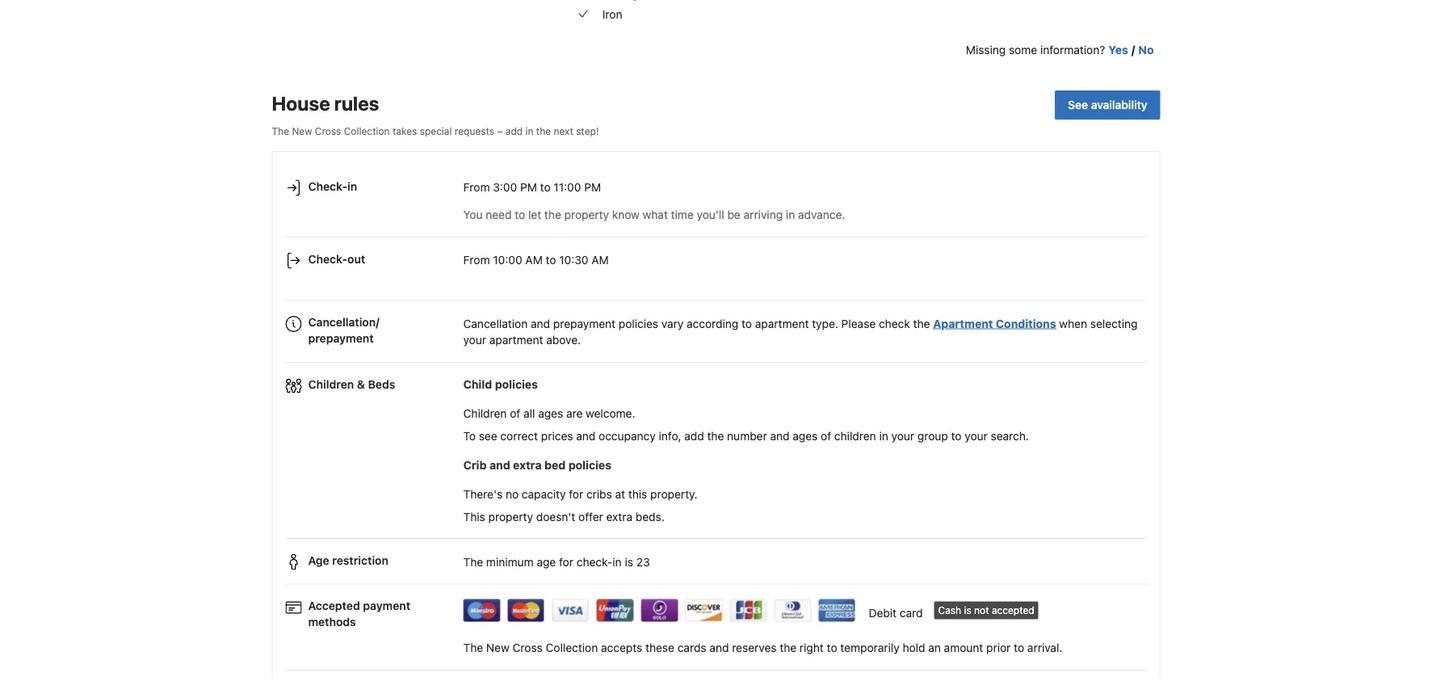Task type: locate. For each thing, give the bounding box(es) containing it.
accepted payment methods
[[308, 600, 411, 629]]

prepayment inside 'cancellation/ prepayment'
[[308, 332, 374, 345]]

11:00 pm
[[554, 181, 601, 194]]

step!
[[576, 125, 599, 137]]

house
[[272, 92, 330, 115]]

0 vertical spatial apartment
[[755, 317, 809, 331]]

no
[[1139, 43, 1154, 57]]

from
[[463, 181, 490, 194], [463, 254, 490, 267]]

prepayment down cancellation/ at top
[[308, 332, 374, 345]]

0 horizontal spatial extra
[[513, 458, 542, 472]]

policies up the 'cribs' in the bottom left of the page
[[569, 458, 612, 472]]

children left &
[[308, 378, 354, 391]]

2 vertical spatial the
[[463, 642, 483, 655]]

children up see
[[463, 407, 507, 420]]

1 horizontal spatial property
[[564, 209, 609, 222]]

advance.
[[798, 209, 845, 222]]

cross down mastercard icon
[[513, 642, 543, 655]]

2 horizontal spatial policies
[[619, 317, 659, 331]]

2 from from the top
[[463, 254, 490, 267]]

in right children
[[879, 429, 889, 443]]

from for from 3:00 pm to 11:00 pm
[[463, 181, 490, 194]]

to see correct prices and occupancy info, add the number and ages of children in your group to your search.
[[463, 429, 1029, 443]]

1 vertical spatial is
[[964, 605, 972, 617]]

missing some information? yes / no
[[966, 43, 1154, 57]]

add right –
[[506, 125, 523, 137]]

1 vertical spatial cross
[[513, 642, 543, 655]]

add
[[506, 125, 523, 137], [685, 429, 704, 443]]

1 vertical spatial children
[[463, 407, 507, 420]]

0 vertical spatial for
[[569, 487, 583, 501]]

3:00 pm
[[493, 181, 537, 194]]

know
[[612, 209, 640, 222]]

new down maestro image
[[486, 642, 510, 655]]

collection down rules
[[344, 125, 390, 137]]

cross down house rules
[[315, 125, 341, 137]]

for left the 'cribs' in the bottom left of the page
[[569, 487, 583, 501]]

child policies
[[463, 378, 538, 391]]

missing
[[966, 43, 1006, 57]]

information?
[[1041, 43, 1106, 57]]

1 horizontal spatial of
[[821, 429, 831, 443]]

collection
[[344, 125, 390, 137], [546, 642, 598, 655]]

0 horizontal spatial add
[[506, 125, 523, 137]]

0 horizontal spatial children
[[308, 378, 354, 391]]

prior
[[987, 642, 1011, 655]]

is left not
[[964, 605, 972, 617]]

restriction
[[332, 554, 389, 568]]

prepayment
[[553, 317, 616, 331], [308, 332, 374, 345]]

for for capacity
[[569, 487, 583, 501]]

2 horizontal spatial your
[[965, 429, 988, 443]]

0 vertical spatial ages
[[538, 407, 563, 420]]

ages left children
[[793, 429, 818, 443]]

and up above.
[[531, 317, 550, 331]]

1 vertical spatial new
[[486, 642, 510, 655]]

cross for the new cross collection takes special requests – add in the next step!
[[315, 125, 341, 137]]

collection down visa icon
[[546, 642, 598, 655]]

prepayment up above.
[[553, 317, 616, 331]]

what
[[643, 209, 668, 222]]

1 horizontal spatial is
[[964, 605, 972, 617]]

temporarily
[[841, 642, 900, 655]]

0 vertical spatial property
[[564, 209, 609, 222]]

0 vertical spatial is
[[625, 555, 633, 569]]

your down cancellation
[[463, 333, 486, 347]]

policies up all
[[495, 378, 538, 391]]

0 horizontal spatial cross
[[315, 125, 341, 137]]

and right crib
[[490, 458, 510, 472]]

you need to let the property know what time you'll be arriving in advance.
[[463, 209, 845, 222]]

1 horizontal spatial collection
[[546, 642, 598, 655]]

new down house
[[292, 125, 312, 137]]

out
[[347, 253, 365, 266]]

need
[[486, 209, 512, 222]]

is left 23
[[625, 555, 633, 569]]

0 horizontal spatial new
[[292, 125, 312, 137]]

above.
[[546, 333, 581, 347]]

for for age
[[559, 555, 574, 569]]

0 vertical spatial collection
[[344, 125, 390, 137]]

1 horizontal spatial add
[[685, 429, 704, 443]]

1 vertical spatial from
[[463, 254, 490, 267]]

from 3:00 pm to 11:00 pm
[[463, 181, 601, 194]]

0 vertical spatial cross
[[315, 125, 341, 137]]

extra
[[513, 458, 542, 472], [606, 510, 633, 523]]

debit
[[869, 606, 897, 620]]

0 vertical spatial extra
[[513, 458, 542, 472]]

1 vertical spatial for
[[559, 555, 574, 569]]

1 horizontal spatial children
[[463, 407, 507, 420]]

to up 'let'
[[540, 181, 551, 194]]

of left all
[[510, 407, 521, 420]]

takes
[[393, 125, 417, 137]]

to
[[463, 429, 476, 443]]

apartment down cancellation
[[489, 333, 543, 347]]

of
[[510, 407, 521, 420], [821, 429, 831, 443]]

1 horizontal spatial cross
[[513, 642, 543, 655]]

the for the new cross collection accepts these cards and reserves the right to temporarily hold an amount prior to arrival.
[[463, 642, 483, 655]]

your left search.
[[965, 429, 988, 443]]

accepted payment methods and conditions element
[[286, 592, 1147, 628]]

prices
[[541, 429, 573, 443]]

the down house
[[272, 125, 289, 137]]

–
[[497, 125, 503, 137]]

1 vertical spatial prepayment
[[308, 332, 374, 345]]

property.
[[650, 487, 698, 501]]

1 vertical spatial add
[[685, 429, 704, 443]]

policies
[[619, 317, 659, 331], [495, 378, 538, 391], [569, 458, 612, 472]]

0 horizontal spatial apartment
[[489, 333, 543, 347]]

add right info, at the bottom left of the page
[[685, 429, 704, 443]]

apartment left type.
[[755, 317, 809, 331]]

check- up cancellation/ at top
[[308, 253, 347, 266]]

check
[[879, 317, 910, 331]]

new
[[292, 125, 312, 137], [486, 642, 510, 655]]

for right the age
[[559, 555, 574, 569]]

age
[[308, 554, 329, 568]]

right
[[800, 642, 824, 655]]

from left 10:00 am
[[463, 254, 490, 267]]

2 check- from the top
[[308, 253, 347, 266]]

1 horizontal spatial new
[[486, 642, 510, 655]]

accepted
[[992, 605, 1035, 617]]

0 vertical spatial of
[[510, 407, 521, 420]]

from for from 10:00 am to 10:30 am
[[463, 254, 490, 267]]

mastercard image
[[508, 600, 545, 622]]

and right number
[[770, 429, 790, 443]]

0 vertical spatial the
[[272, 125, 289, 137]]

to left 10:30 am
[[546, 254, 556, 267]]

check-in
[[308, 180, 357, 193]]

an
[[929, 642, 941, 655]]

not
[[974, 605, 989, 617]]

1 vertical spatial the
[[463, 555, 483, 569]]

1 horizontal spatial prepayment
[[553, 317, 616, 331]]

cross
[[315, 125, 341, 137], [513, 642, 543, 655]]

new for the new cross collection takes special requests – add in the next step!
[[292, 125, 312, 137]]

see
[[479, 429, 497, 443]]

0 vertical spatial children
[[308, 378, 354, 391]]

check- up check-out
[[308, 180, 347, 193]]

1 horizontal spatial apartment
[[755, 317, 809, 331]]

1 vertical spatial check-
[[308, 253, 347, 266]]

you'll
[[697, 209, 724, 222]]

property down 11:00 pm
[[564, 209, 609, 222]]

accepted
[[308, 600, 360, 613]]

extra down at
[[606, 510, 633, 523]]

2 vertical spatial policies
[[569, 458, 612, 472]]

children for children & beds
[[308, 378, 354, 391]]

the right 'let'
[[544, 209, 561, 222]]

visa image
[[552, 600, 589, 622]]

1 vertical spatial collection
[[546, 642, 598, 655]]

bed
[[545, 458, 566, 472]]

ages right all
[[538, 407, 563, 420]]

see
[[1068, 98, 1088, 112]]

the left minimum
[[463, 555, 483, 569]]

american express image
[[819, 600, 856, 622]]

this
[[628, 487, 647, 501]]

1 vertical spatial ages
[[793, 429, 818, 443]]

solo image
[[641, 600, 678, 622]]

cash
[[938, 605, 961, 617]]

1 from from the top
[[463, 181, 490, 194]]

1 vertical spatial policies
[[495, 378, 538, 391]]

amount
[[944, 642, 984, 655]]

1 vertical spatial apartment
[[489, 333, 543, 347]]

time
[[671, 209, 694, 222]]

see availability
[[1068, 98, 1148, 112]]

0 horizontal spatial your
[[463, 333, 486, 347]]

next
[[554, 125, 573, 137]]

house rules
[[272, 92, 379, 115]]

property down no
[[488, 510, 533, 523]]

conditions
[[996, 317, 1056, 331]]

the down maestro image
[[463, 642, 483, 655]]

of left children
[[821, 429, 831, 443]]

ages
[[538, 407, 563, 420], [793, 429, 818, 443]]

1 check- from the top
[[308, 180, 347, 193]]

to right right
[[827, 642, 837, 655]]

this
[[463, 510, 485, 523]]

check- for out
[[308, 253, 347, 266]]

1 horizontal spatial ages
[[793, 429, 818, 443]]

0 vertical spatial from
[[463, 181, 490, 194]]

1 horizontal spatial extra
[[606, 510, 633, 523]]

these
[[646, 642, 675, 655]]

check-out
[[308, 253, 365, 266]]

0 vertical spatial new
[[292, 125, 312, 137]]

your left group
[[892, 429, 915, 443]]

from up you
[[463, 181, 490, 194]]

cribs
[[587, 487, 612, 501]]

type.
[[812, 317, 838, 331]]

0 horizontal spatial collection
[[344, 125, 390, 137]]

to right group
[[951, 429, 962, 443]]

no button
[[1139, 42, 1154, 58]]

requests
[[455, 125, 494, 137]]

0 vertical spatial check-
[[308, 180, 347, 193]]

card
[[900, 606, 923, 620]]

policies left the vary
[[619, 317, 659, 331]]

the
[[272, 125, 289, 137], [463, 555, 483, 569], [463, 642, 483, 655]]

this property doesn't offer extra beds.
[[463, 510, 665, 523]]

0 horizontal spatial prepayment
[[308, 332, 374, 345]]

group
[[918, 429, 948, 443]]

extra left bed
[[513, 458, 542, 472]]

1 vertical spatial property
[[488, 510, 533, 523]]

to
[[540, 181, 551, 194], [515, 209, 525, 222], [546, 254, 556, 267], [742, 317, 752, 331], [951, 429, 962, 443], [827, 642, 837, 655], [1014, 642, 1025, 655]]



Task type: describe. For each thing, give the bounding box(es) containing it.
23
[[636, 555, 650, 569]]

children of all ages are welcome.
[[463, 407, 635, 420]]

diners club image
[[774, 600, 812, 622]]

check- for in
[[308, 180, 347, 193]]

crib
[[463, 458, 487, 472]]

0 horizontal spatial property
[[488, 510, 533, 523]]

when
[[1059, 317, 1087, 331]]

search.
[[991, 429, 1029, 443]]

unionpay credit card image
[[597, 600, 634, 622]]

0 vertical spatial add
[[506, 125, 523, 137]]

apartment conditions link
[[933, 317, 1056, 331]]

to left 'let'
[[515, 209, 525, 222]]

children for children of all ages are welcome.
[[463, 407, 507, 420]]

cancellation/ prepayment
[[308, 316, 379, 345]]

0 horizontal spatial is
[[625, 555, 633, 569]]

capacity
[[522, 487, 566, 501]]

are
[[566, 407, 583, 420]]

collection for accepts
[[546, 642, 598, 655]]

occupancy
[[599, 429, 656, 443]]

you
[[463, 209, 483, 222]]

reserves
[[732, 642, 777, 655]]

there's no capacity for cribs at this property.
[[463, 487, 698, 501]]

vary
[[662, 317, 684, 331]]

rules
[[334, 92, 379, 115]]

0 horizontal spatial policies
[[495, 378, 538, 391]]

in left 23
[[613, 555, 622, 569]]

maestro image
[[463, 600, 501, 622]]

your inside when selecting your apartment above.
[[463, 333, 486, 347]]

the new cross collection accepts these cards and reserves the right to temporarily hold an amount prior to arrival.
[[463, 642, 1063, 655]]

from 10:00 am to 10:30 am
[[463, 254, 609, 267]]

crib and extra bed policies
[[463, 458, 612, 472]]

age
[[537, 555, 556, 569]]

iron
[[603, 8, 623, 21]]

and down are
[[576, 429, 596, 443]]

is inside "accepted payment methods and conditions" element
[[964, 605, 972, 617]]

selecting
[[1091, 317, 1138, 331]]

collection for takes
[[344, 125, 390, 137]]

children & beds
[[308, 378, 395, 391]]

1 horizontal spatial your
[[892, 429, 915, 443]]

in right arriving
[[786, 209, 795, 222]]

1 vertical spatial of
[[821, 429, 831, 443]]

the for the new cross collection takes special requests – add in the next step!
[[272, 125, 289, 137]]

yes
[[1109, 43, 1129, 57]]

when selecting your apartment above.
[[463, 317, 1138, 347]]

the for the minimum age for check-in is 23
[[463, 555, 483, 569]]

be
[[728, 209, 741, 222]]

accepts
[[601, 642, 642, 655]]

0 vertical spatial policies
[[619, 317, 659, 331]]

age restriction
[[308, 554, 389, 568]]

hold
[[903, 642, 925, 655]]

1 vertical spatial extra
[[606, 510, 633, 523]]

beds.
[[636, 510, 665, 523]]

some
[[1009, 43, 1037, 57]]

see availability button
[[1055, 91, 1161, 120]]

discover image
[[686, 600, 723, 622]]

all
[[524, 407, 535, 420]]

correct
[[500, 429, 538, 443]]

1 horizontal spatial policies
[[569, 458, 612, 472]]

apartment inside when selecting your apartment above.
[[489, 333, 543, 347]]

beds
[[368, 378, 395, 391]]

availability
[[1091, 98, 1148, 112]]

cards
[[678, 642, 707, 655]]

jcb image
[[730, 600, 767, 622]]

offer
[[579, 510, 603, 523]]

cross for the new cross collection accepts these cards and reserves the right to temporarily hold an amount prior to arrival.
[[513, 642, 543, 655]]

let
[[528, 209, 541, 222]]

debit card
[[869, 606, 923, 620]]

the left next
[[536, 125, 551, 137]]

arrival.
[[1028, 642, 1063, 655]]

doesn't
[[536, 510, 576, 523]]

in right –
[[526, 125, 534, 137]]

the left right
[[780, 642, 797, 655]]

cancellation/
[[308, 316, 379, 329]]

the new cross collection takes special requests – add in the next step!
[[272, 125, 599, 137]]

cash is not accepted
[[938, 605, 1035, 617]]

0 horizontal spatial ages
[[538, 407, 563, 420]]

0 vertical spatial prepayment
[[553, 317, 616, 331]]

no
[[506, 487, 519, 501]]

methods
[[308, 616, 356, 629]]

to right prior at the right
[[1014, 642, 1025, 655]]

&
[[357, 378, 365, 391]]

arriving
[[744, 209, 783, 222]]

according
[[687, 317, 739, 331]]

and right cards
[[710, 642, 729, 655]]

children
[[835, 429, 876, 443]]

there's
[[463, 487, 503, 501]]

at
[[615, 487, 625, 501]]

yes button
[[1109, 42, 1129, 58]]

cancellation and prepayment policies vary according to apartment type. please check the apartment conditions
[[463, 317, 1056, 331]]

new for the new cross collection accepts these cards and reserves the right to temporarily hold an amount prior to arrival.
[[486, 642, 510, 655]]

the right "check"
[[913, 317, 930, 331]]

the minimum age for check-in is 23
[[463, 555, 650, 569]]

10:30 am
[[559, 254, 609, 267]]

the left number
[[707, 429, 724, 443]]

to right according
[[742, 317, 752, 331]]

cancellation
[[463, 317, 528, 331]]

check-
[[577, 555, 613, 569]]

0 horizontal spatial of
[[510, 407, 521, 420]]

special
[[420, 125, 452, 137]]

in up out
[[347, 180, 357, 193]]

please
[[842, 317, 876, 331]]



Task type: vqa. For each thing, say whether or not it's contained in the screenshot.
the up
no



